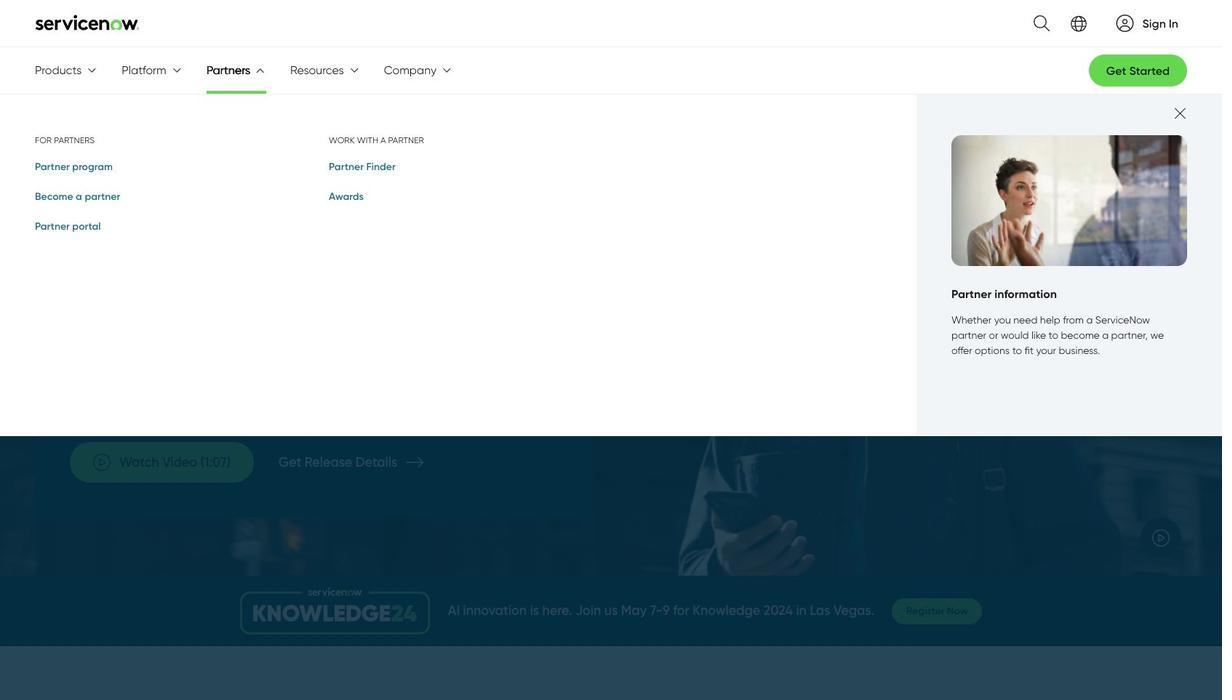 Task type: describe. For each thing, give the bounding box(es) containing it.
search image
[[1025, 7, 1050, 40]]

arc image
[[1117, 14, 1134, 32]]



Task type: locate. For each thing, give the bounding box(es) containing it.
play ambient video image
[[1153, 530, 1170, 547]]

play ambient video element
[[1141, 518, 1182, 559]]

servicenow image
[[35, 15, 140, 30]]



Task type: vqa. For each thing, say whether or not it's contained in the screenshot.
WORKFLOWS
no



